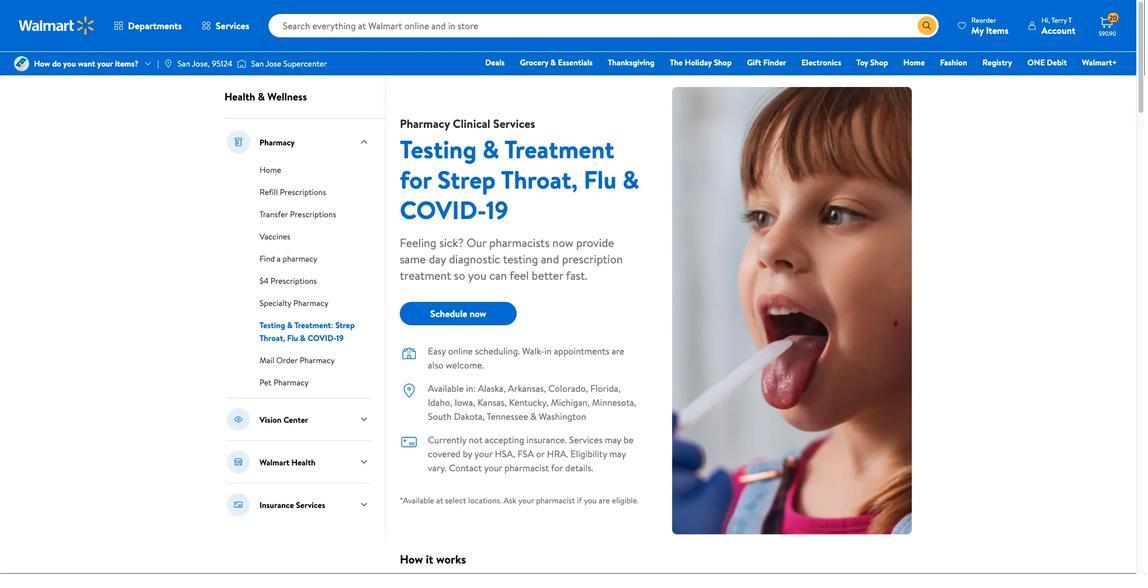 Task type: vqa. For each thing, say whether or not it's contained in the screenshot.
how do you want your items?
yes



Task type: describe. For each thing, give the bounding box(es) containing it.
1 vertical spatial may
[[610, 448, 626, 461]]

currently not accepting insurance. services may be covered by your hsa, fsa or hra. eligibility may vary. contact your pharmacist for details.
[[428, 434, 634, 475]]

walmart health
[[260, 457, 316, 468]]

ask
[[504, 495, 516, 507]]

accepting
[[485, 434, 524, 447]]

currently not accepting insurance. services may be covered by your hsa, fsa or hra. eligibility may vary. contact your pharmacist for details. image
[[400, 433, 419, 452]]

michigan,
[[551, 396, 590, 409]]

transfer
[[260, 209, 288, 220]]

*available at select locations. ask your pharmacist if you are eligible.
[[400, 495, 639, 507]]

deals link
[[480, 56, 510, 69]]

for inside pharmacy clinical services testing & treatment for strep throat, flu & covid-19
[[400, 162, 432, 196]]

pharmacy clinical services testing & treatment for strep throat, flu & covid-19
[[400, 115, 639, 227]]

fsa
[[518, 448, 534, 461]]

kansas,
[[478, 396, 507, 409]]

flu inside pharmacy clinical services testing & treatment for strep throat, flu & covid-19
[[584, 162, 617, 196]]

registry
[[983, 57, 1013, 68]]

pharmacy right pharmacy icon
[[260, 136, 295, 148]]

departments
[[128, 19, 182, 32]]

$4
[[260, 275, 269, 287]]

iowa,
[[455, 396, 475, 409]]

testing inside testing & treatment: strep throat, flu & covid-19
[[260, 320, 285, 331]]

fashion
[[940, 57, 967, 68]]

0 vertical spatial you
[[63, 58, 76, 69]]

2 shop from the left
[[871, 57, 888, 68]]

available in: alaska, arkansas, colorado, florida, idaho, iowa, kansas, kentucky, michigan, minnesota, south dakota, tennessee & washington
[[428, 382, 636, 423]]

health & wellness
[[225, 89, 307, 104]]

treatment:
[[294, 320, 333, 331]]

same
[[400, 251, 426, 267]]

find a pharmacy link
[[260, 252, 317, 265]]

strep inside testing & treatment: strep throat, flu & covid-19
[[335, 320, 355, 331]]

Walmart Site-Wide search field
[[269, 14, 939, 37]]

colorado,
[[548, 382, 588, 395]]

grocery & essentials
[[520, 57, 593, 68]]

walmart insurance services image
[[227, 493, 250, 517]]

prescriptions for $4 prescriptions
[[271, 275, 317, 287]]

throat, inside pharmacy clinical services testing & treatment for strep throat, flu & covid-19
[[501, 162, 578, 196]]

services right insurance
[[296, 499, 325, 511]]

a
[[277, 253, 281, 265]]

pharmacy inside pharmacy clinical services testing & treatment for strep throat, flu & covid-19
[[400, 115, 450, 132]]

works
[[436, 551, 466, 568]]

currently
[[428, 434, 467, 447]]

how do you want your items?
[[34, 58, 139, 69]]

0 vertical spatial may
[[605, 434, 622, 447]]

diagnostic
[[449, 251, 501, 267]]

if
[[577, 495, 582, 507]]

appointments
[[554, 345, 610, 358]]

items?
[[115, 58, 139, 69]]

pharmacy inside pet pharmacy link
[[274, 377, 309, 389]]

& inside available in: alaska, arkansas, colorado, florida, idaho, iowa, kansas, kentucky, michigan, minnesota, south dakota, tennessee & washington
[[531, 410, 537, 423]]

refill prescriptions link
[[260, 185, 326, 198]]

provide
[[576, 234, 614, 251]]

are inside the easy online scheduling. walk-in appointments are also welcome.
[[612, 345, 625, 358]]

services inside currently not accepting insurance. services may be covered by your hsa, fsa or hra. eligibility may vary. contact your pharmacist for details.
[[569, 434, 603, 447]]

details.
[[565, 462, 593, 475]]

day
[[429, 251, 446, 267]]

specialty pharmacy link
[[260, 296, 329, 309]]

hi,
[[1042, 15, 1050, 25]]

available in: alaska, arkansas, colorado, florida, idaho, iowa, kansas, kentucky, michigan, minnesota, south dakota, tennessee & washington image
[[400, 382, 419, 401]]

holiday
[[685, 57, 712, 68]]

reorder my items
[[972, 15, 1009, 37]]

eligible.
[[612, 495, 639, 507]]

walmart
[[260, 457, 290, 468]]

welcome.
[[446, 359, 484, 372]]

alaska,
[[478, 382, 506, 395]]

prescriptions for transfer prescriptions
[[290, 209, 336, 220]]

easy
[[428, 345, 446, 358]]

the holiday shop
[[670, 57, 732, 68]]

treatment
[[505, 132, 614, 166]]

specialty pharmacy
[[260, 298, 329, 309]]

florida,
[[590, 382, 621, 395]]

locations.
[[468, 495, 502, 507]]

essentials
[[558, 57, 593, 68]]

how it works
[[400, 551, 466, 568]]

covered
[[428, 448, 461, 461]]

pharmacist inside currently not accepting insurance. services may be covered by your hsa, fsa or hra. eligibility may vary. contact your pharmacist for details.
[[505, 462, 549, 475]]

pharmacy inside mail order pharmacy link
[[300, 355, 335, 366]]

testing inside pharmacy clinical services testing & treatment for strep throat, flu & covid-19
[[400, 132, 477, 166]]

how for how do you want your items?
[[34, 58, 50, 69]]

in
[[545, 345, 552, 358]]

now inside "schedule now" button
[[470, 308, 486, 320]]

reorder
[[972, 15, 996, 25]]

feel
[[510, 267, 529, 284]]

pet pharmacy
[[260, 377, 309, 389]]

0 horizontal spatial are
[[599, 495, 610, 507]]

dakota,
[[454, 410, 485, 423]]

fast.
[[566, 267, 587, 284]]

your right want
[[97, 58, 113, 69]]

hsa,
[[495, 448, 515, 461]]

vision center
[[260, 414, 308, 426]]

registry link
[[977, 56, 1018, 69]]

fashion link
[[935, 56, 973, 69]]

prescription
[[562, 251, 623, 267]]

gift finder
[[747, 57, 787, 68]]

washington
[[539, 410, 586, 423]]

electronics
[[802, 57, 841, 68]]

easy online scheduling. walk-in appointments are also welcome. image
[[400, 344, 419, 363]]

sick?
[[439, 234, 464, 251]]

walmart health image
[[227, 451, 250, 474]]

toy shop link
[[851, 56, 894, 69]]

2 horizontal spatial you
[[584, 495, 597, 507]]

online
[[448, 345, 473, 358]]

easy online scheduling. walk-in appointments are also welcome.
[[428, 345, 625, 372]]

pharmacy
[[283, 253, 317, 265]]

*available
[[400, 495, 434, 507]]

tennessee
[[487, 410, 528, 423]]

your down hsa,
[[484, 462, 502, 475]]

your right ask
[[518, 495, 534, 507]]

for inside currently not accepting insurance. services may be covered by your hsa, fsa or hra. eligibility may vary. contact your pharmacist for details.
[[551, 462, 563, 475]]



Task type: locate. For each thing, give the bounding box(es) containing it.
1 vertical spatial covid-
[[308, 333, 336, 344]]

pharmacy down order on the left bottom of the page
[[274, 377, 309, 389]]

19 inside testing & treatment: strep throat, flu & covid-19
[[336, 333, 344, 344]]

electronics link
[[796, 56, 847, 69]]

are right appointments
[[612, 345, 625, 358]]

1 horizontal spatial health
[[292, 457, 316, 468]]

 image for how
[[14, 56, 29, 71]]

0 horizontal spatial home link
[[260, 163, 281, 176]]

0 horizontal spatial shop
[[714, 57, 732, 68]]

flu inside testing & treatment: strep throat, flu & covid-19
[[287, 333, 298, 344]]

items
[[986, 24, 1009, 37]]

services inside popup button
[[216, 19, 249, 32]]

pharmacist down fsa
[[505, 462, 549, 475]]

shop right toy
[[871, 57, 888, 68]]

kentucky,
[[509, 396, 549, 409]]

center
[[284, 414, 308, 426]]

0 vertical spatial testing
[[400, 132, 477, 166]]

mail order pharmacy link
[[260, 354, 335, 367]]

strep
[[438, 162, 496, 196], [335, 320, 355, 331]]

1 horizontal spatial shop
[[871, 57, 888, 68]]

0 horizontal spatial throat,
[[260, 333, 285, 344]]

prescriptions down refill prescriptions on the top left
[[290, 209, 336, 220]]

minnesota,
[[592, 396, 636, 409]]

you right 'so'
[[468, 267, 487, 284]]

debit
[[1047, 57, 1067, 68]]

 image right |
[[164, 59, 173, 68]]

covid- inside pharmacy clinical services testing & treatment for strep throat, flu & covid-19
[[400, 193, 486, 227]]

pharmacy image
[[227, 130, 250, 154]]

home down search icon on the top of page
[[904, 57, 925, 68]]

our
[[467, 234, 487, 251]]

so
[[454, 267, 465, 284]]

pet pharmacy link
[[260, 376, 309, 389]]

1 horizontal spatial flu
[[584, 162, 617, 196]]

insurance.
[[527, 434, 567, 447]]

0 horizontal spatial you
[[63, 58, 76, 69]]

1 vertical spatial you
[[468, 267, 487, 284]]

pharmacy left clinical on the left
[[400, 115, 450, 132]]

1 horizontal spatial  image
[[164, 59, 173, 68]]

grocery & essentials link
[[515, 56, 598, 69]]

2 vertical spatial prescriptions
[[271, 275, 317, 287]]

1 horizontal spatial home
[[904, 57, 925, 68]]

1 vertical spatial home link
[[260, 163, 281, 176]]

1 vertical spatial health
[[292, 457, 316, 468]]

pet
[[260, 377, 272, 389]]

strep inside pharmacy clinical services testing & treatment for strep throat, flu & covid-19
[[438, 162, 496, 196]]

do
[[52, 58, 61, 69]]

thanksgiving
[[608, 57, 655, 68]]

prescriptions up the transfer prescriptions link
[[280, 187, 326, 198]]

san left the jose
[[251, 58, 264, 69]]

1 vertical spatial how
[[400, 551, 423, 568]]

1 horizontal spatial covid-
[[400, 193, 486, 227]]

1 horizontal spatial strep
[[438, 162, 496, 196]]

home link up refill
[[260, 163, 281, 176]]

you right do
[[63, 58, 76, 69]]

now left provide
[[553, 234, 574, 251]]

0 horizontal spatial testing
[[260, 320, 285, 331]]

prescriptions for refill prescriptions
[[280, 187, 326, 198]]

0 horizontal spatial strep
[[335, 320, 355, 331]]

0 vertical spatial now
[[553, 234, 574, 251]]

feeling sick? our pharmacists now provide same day diagnostic testing and prescription treatment so you can feel better fast.
[[400, 234, 623, 284]]

prescriptions up 'specialty pharmacy' link
[[271, 275, 317, 287]]

0 vertical spatial covid-
[[400, 193, 486, 227]]

2 san from the left
[[251, 58, 264, 69]]

throat, inside testing & treatment: strep throat, flu & covid-19
[[260, 333, 285, 344]]

hi, terry t account
[[1042, 15, 1076, 37]]

you inside feeling sick? our pharmacists now provide same day diagnostic testing and prescription treatment so you can feel better fast.
[[468, 267, 487, 284]]

1 horizontal spatial testing
[[400, 132, 477, 166]]

walmart image
[[19, 16, 95, 35]]

jose,
[[192, 58, 210, 69]]

transfer prescriptions
[[260, 209, 336, 220]]

0 horizontal spatial home
[[260, 164, 281, 176]]

prescriptions
[[280, 187, 326, 198], [290, 209, 336, 220], [271, 275, 317, 287]]

0 vertical spatial pharmacist
[[505, 462, 549, 475]]

it
[[426, 551, 433, 568]]

vision center image
[[227, 408, 250, 431]]

throat,
[[501, 162, 578, 196], [260, 333, 285, 344]]

1 vertical spatial for
[[551, 462, 563, 475]]

one debit link
[[1022, 56, 1073, 69]]

covid- inside testing & treatment: strep throat, flu & covid-19
[[308, 333, 336, 344]]

1 san from the left
[[178, 58, 190, 69]]

1 vertical spatial home
[[260, 164, 281, 176]]

now inside feeling sick? our pharmacists now provide same day diagnostic testing and prescription treatment so you can feel better fast.
[[553, 234, 574, 251]]

are left eligible.
[[599, 495, 610, 507]]

covid- down the treatment:
[[308, 333, 336, 344]]

san for san jose, 95124
[[178, 58, 190, 69]]

how left it
[[400, 551, 423, 568]]

strep right the treatment:
[[335, 320, 355, 331]]

now right schedule
[[470, 308, 486, 320]]

1 horizontal spatial throat,
[[501, 162, 578, 196]]

0 horizontal spatial health
[[225, 89, 255, 104]]

0 vertical spatial home
[[904, 57, 925, 68]]

0 vertical spatial how
[[34, 58, 50, 69]]

how for how it works
[[400, 551, 423, 568]]

home up refill
[[260, 164, 281, 176]]

testing down specialty
[[260, 320, 285, 331]]

1 horizontal spatial are
[[612, 345, 625, 358]]

pharmacists
[[489, 234, 550, 251]]

schedule now
[[430, 308, 486, 320]]

san
[[178, 58, 190, 69], [251, 58, 264, 69]]

0 vertical spatial are
[[612, 345, 625, 358]]

or
[[536, 448, 545, 461]]

south
[[428, 410, 452, 423]]

vaccines
[[260, 231, 290, 242]]

thanksgiving link
[[603, 56, 660, 69]]

0 vertical spatial 19
[[486, 193, 508, 227]]

find a pharmacy
[[260, 253, 317, 265]]

mail
[[260, 355, 274, 366]]

walmart+ link
[[1077, 56, 1123, 69]]

1 vertical spatial are
[[599, 495, 610, 507]]

services up eligibility
[[569, 434, 603, 447]]

not
[[469, 434, 483, 447]]

be
[[624, 434, 634, 447]]

services right clinical on the left
[[493, 115, 535, 132]]

19
[[486, 193, 508, 227], [336, 333, 344, 344]]

san for san jose supercenter
[[251, 58, 264, 69]]

your
[[97, 58, 113, 69], [475, 448, 493, 461], [484, 462, 502, 475], [518, 495, 534, 507]]

0 vertical spatial prescriptions
[[280, 187, 326, 198]]

your right by
[[475, 448, 493, 461]]

pharmacy up the treatment:
[[293, 298, 329, 309]]

 image left do
[[14, 56, 29, 71]]

shop right holiday
[[714, 57, 732, 68]]

schedule
[[430, 308, 467, 320]]

1 vertical spatial flu
[[287, 333, 298, 344]]

available
[[428, 382, 464, 395]]

contact
[[449, 462, 482, 475]]

gift
[[747, 57, 761, 68]]

health down 95124
[[225, 89, 255, 104]]

services inside pharmacy clinical services testing & treatment for strep throat, flu & covid-19
[[493, 115, 535, 132]]

pharmacist left if
[[536, 495, 575, 507]]

gift finder link
[[742, 56, 792, 69]]

Search search field
[[269, 14, 939, 37]]

pharmacy
[[400, 115, 450, 132], [260, 136, 295, 148], [293, 298, 329, 309], [300, 355, 335, 366], [274, 377, 309, 389]]

1 horizontal spatial for
[[551, 462, 563, 475]]

home link
[[898, 56, 930, 69], [260, 163, 281, 176]]

1 vertical spatial 19
[[336, 333, 344, 344]]

0 vertical spatial strep
[[438, 162, 496, 196]]

 image
[[14, 56, 29, 71], [164, 59, 173, 68]]

0 horizontal spatial 19
[[336, 333, 344, 344]]

1 horizontal spatial how
[[400, 551, 423, 568]]

the
[[670, 57, 683, 68]]

1 vertical spatial testing
[[260, 320, 285, 331]]

may
[[605, 434, 622, 447], [610, 448, 626, 461]]

health right 'walmart'
[[292, 457, 316, 468]]

0 vertical spatial flu
[[584, 162, 617, 196]]

2 vertical spatial you
[[584, 495, 597, 507]]

mail order pharmacy
[[260, 355, 335, 366]]

at
[[436, 495, 443, 507]]

also
[[428, 359, 444, 372]]

testing & treatment: strep throat, flu & covid-19
[[260, 320, 355, 344]]

0 horizontal spatial  image
[[14, 56, 29, 71]]

covid- up sick?
[[400, 193, 486, 227]]

1 vertical spatial strep
[[335, 320, 355, 331]]

supercenter
[[283, 58, 327, 69]]

toy shop
[[857, 57, 888, 68]]

search icon image
[[923, 21, 932, 30]]

0 horizontal spatial for
[[400, 162, 432, 196]]

insurance
[[260, 499, 294, 511]]

1 vertical spatial prescriptions
[[290, 209, 336, 220]]

1 horizontal spatial you
[[468, 267, 487, 284]]

scheduling.
[[475, 345, 520, 358]]

0 vertical spatial for
[[400, 162, 432, 196]]

20
[[1110, 13, 1118, 23]]

pharmacist
[[505, 462, 549, 475], [536, 495, 575, 507]]

testing down clinical on the left
[[400, 132, 477, 166]]

 image for san
[[164, 59, 173, 68]]

0 vertical spatial health
[[225, 89, 255, 104]]

1 horizontal spatial san
[[251, 58, 264, 69]]

how left do
[[34, 58, 50, 69]]

strep down clinical on the left
[[438, 162, 496, 196]]

1 vertical spatial pharmacist
[[536, 495, 575, 507]]

flu
[[584, 162, 617, 196], [287, 333, 298, 344]]

0 horizontal spatial how
[[34, 58, 50, 69]]

1 horizontal spatial now
[[553, 234, 574, 251]]

pharmacy right order on the left bottom of the page
[[300, 355, 335, 366]]

you right if
[[584, 495, 597, 507]]

home link down search icon on the top of page
[[898, 56, 930, 69]]

may left be
[[605, 434, 622, 447]]

you
[[63, 58, 76, 69], [468, 267, 487, 284], [584, 495, 597, 507]]

san jose, 95124
[[178, 58, 233, 69]]

find
[[260, 253, 275, 265]]

1 horizontal spatial home link
[[898, 56, 930, 69]]

1 shop from the left
[[714, 57, 732, 68]]

san left jose,
[[178, 58, 190, 69]]

0 horizontal spatial flu
[[287, 333, 298, 344]]

1 vertical spatial now
[[470, 308, 486, 320]]

0 horizontal spatial now
[[470, 308, 486, 320]]

feeling
[[400, 234, 437, 251]]

0 horizontal spatial san
[[178, 58, 190, 69]]

testing
[[503, 251, 538, 267]]

refill prescriptions
[[260, 187, 326, 198]]

19 inside pharmacy clinical services testing & treatment for strep throat, flu & covid-19
[[486, 193, 508, 227]]

account
[[1042, 24, 1076, 37]]

pharmacy inside 'specialty pharmacy' link
[[293, 298, 329, 309]]

0 vertical spatial home link
[[898, 56, 930, 69]]

t
[[1069, 15, 1072, 25]]

1 horizontal spatial 19
[[486, 193, 508, 227]]

may down be
[[610, 448, 626, 461]]

services up 95124
[[216, 19, 249, 32]]

select
[[445, 495, 466, 507]]

0 vertical spatial throat,
[[501, 162, 578, 196]]

1 vertical spatial throat,
[[260, 333, 285, 344]]

vary.
[[428, 462, 447, 475]]

by
[[463, 448, 472, 461]]

idaho,
[[428, 396, 452, 409]]

0 horizontal spatial covid-
[[308, 333, 336, 344]]

refill
[[260, 187, 278, 198]]

terry
[[1052, 15, 1067, 25]]

 image
[[237, 58, 247, 70]]



